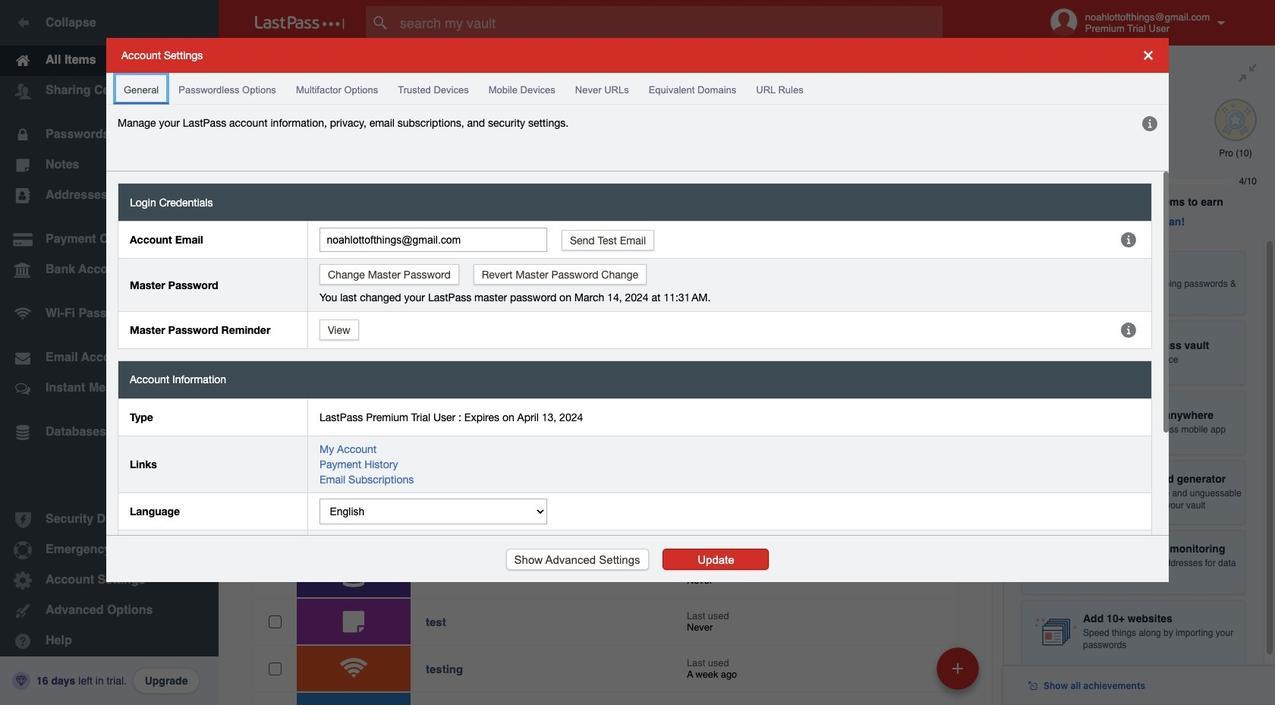 Task type: vqa. For each thing, say whether or not it's contained in the screenshot.
LastPass image
yes



Task type: describe. For each thing, give the bounding box(es) containing it.
new item image
[[953, 663, 964, 674]]

main navigation navigation
[[0, 0, 219, 705]]

Search search field
[[366, 6, 973, 39]]



Task type: locate. For each thing, give the bounding box(es) containing it.
vault options navigation
[[219, 46, 1004, 91]]

search my vault text field
[[366, 6, 973, 39]]

new item navigation
[[932, 643, 989, 705]]

lastpass image
[[255, 16, 345, 30]]



